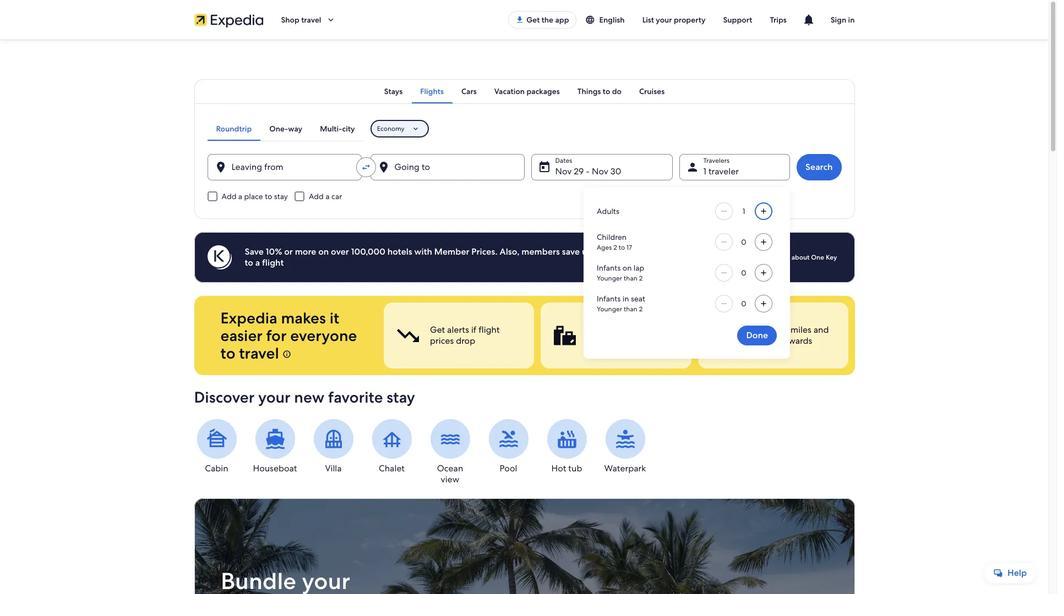Task type: locate. For each thing, give the bounding box(es) containing it.
1 vertical spatial on
[[623, 263, 632, 273]]

1 vertical spatial travel
[[239, 344, 279, 363]]

support link
[[715, 10, 761, 30]]

get alerts if flight prices drop
[[430, 324, 500, 347]]

travel sale activities deals image
[[194, 499, 855, 595]]

1 horizontal spatial travel
[[301, 15, 321, 25]]

0 vertical spatial tab list
[[194, 79, 855, 104]]

1 infants from the top
[[597, 263, 621, 273]]

get for get the app
[[527, 15, 540, 25]]

things to do link
[[569, 79, 630, 104]]

0 vertical spatial infants
[[597, 263, 621, 273]]

pool button
[[486, 420, 531, 475]]

0 vertical spatial one
[[811, 253, 824, 262]]

on left lap
[[623, 263, 632, 273]]

0 horizontal spatial one
[[744, 335, 761, 347]]

communication center icon image
[[802, 13, 815, 26]]

car
[[332, 192, 342, 202]]

add left the place
[[222, 192, 236, 202]]

-
[[586, 166, 590, 177]]

0 horizontal spatial nov
[[555, 166, 572, 177]]

in right sign
[[848, 15, 855, 25]]

travel left xsmall "image"
[[239, 344, 279, 363]]

support
[[723, 15, 752, 25]]

1 horizontal spatial get
[[527, 15, 540, 25]]

increase the number of children image
[[757, 238, 770, 247]]

tab list containing stays
[[194, 79, 855, 104]]

in
[[848, 15, 855, 25], [623, 294, 629, 304]]

more
[[295, 246, 316, 258]]

2 down "seat"
[[639, 305, 643, 314]]

flight right if
[[478, 324, 500, 336]]

1 out of 3 element
[[384, 303, 534, 369]]

2 younger from the top
[[597, 305, 622, 314]]

your right list
[[656, 15, 672, 25]]

2 infants from the top
[[597, 294, 621, 304]]

1 vertical spatial one
[[744, 335, 761, 347]]

1 vertical spatial stay
[[387, 388, 415, 407]]

infants for infants on lap
[[597, 263, 621, 273]]

2 vertical spatial 2
[[639, 305, 643, 314]]

decrease the number of infants in seat image
[[718, 300, 731, 308]]

save 10% or more on over 100,000 hotels with member prices. also, members save up to 30% when you add a hotel to a flight
[[245, 246, 713, 269]]

infants down infants on lap younger than 2
[[597, 294, 621, 304]]

to
[[603, 86, 610, 96], [265, 192, 272, 202], [619, 243, 625, 252], [595, 246, 603, 258], [245, 257, 253, 269], [221, 344, 235, 363]]

sign in
[[831, 15, 855, 25]]

1 horizontal spatial nov
[[592, 166, 608, 177]]

shop
[[281, 15, 300, 25]]

get inside get alerts if flight prices drop
[[430, 324, 445, 336]]

1 than from the top
[[624, 274, 638, 283]]

0 horizontal spatial stay
[[274, 192, 288, 202]]

roundtrip
[[216, 124, 252, 134]]

one left the 'airline'
[[744, 335, 761, 347]]

shop travel
[[281, 15, 321, 25]]

list your property link
[[634, 10, 715, 30]]

your inside 'link'
[[656, 15, 672, 25]]

chalet button
[[369, 420, 414, 475]]

0 vertical spatial in
[[848, 15, 855, 25]]

1 vertical spatial infants
[[597, 294, 621, 304]]

17
[[627, 243, 632, 252]]

0 horizontal spatial travel
[[239, 344, 279, 363]]

2 inside infants in seat younger than 2
[[639, 305, 643, 314]]

hot tub
[[552, 463, 582, 475]]

1 add from the left
[[222, 192, 236, 202]]

29
[[574, 166, 584, 177]]

save
[[245, 246, 264, 258]]

member
[[434, 246, 469, 258]]

stays
[[384, 86, 403, 96]]

tab list
[[194, 79, 855, 104], [207, 117, 364, 141]]

a left 10%
[[255, 257, 260, 269]]

decrease the number of adults image
[[718, 207, 731, 216]]

2 out of 3 element
[[541, 303, 691, 369]]

1 horizontal spatial key
[[826, 253, 837, 262]]

younger inside infants in seat younger than 2
[[597, 305, 622, 314]]

hot
[[552, 463, 566, 475]]

seat
[[631, 294, 645, 304]]

get left alerts
[[430, 324, 445, 336]]

1 vertical spatial flight
[[478, 324, 500, 336]]

when
[[626, 246, 648, 258]]

1 vertical spatial 2
[[639, 274, 643, 283]]

expedia makes it easier for everyone to travel
[[221, 308, 357, 363]]

2 inside infants on lap younger than 2
[[639, 274, 643, 283]]

to down expedia
[[221, 344, 235, 363]]

drop
[[456, 335, 475, 347]]

stay right the favorite
[[387, 388, 415, 407]]

1 vertical spatial tab list
[[207, 117, 364, 141]]

on left the over
[[318, 246, 329, 258]]

english button
[[576, 10, 634, 30]]

than for in
[[624, 305, 638, 314]]

1 horizontal spatial your
[[656, 15, 672, 25]]

younger down 30%
[[597, 274, 622, 283]]

3 out of 3 element
[[698, 303, 848, 369]]

flight
[[262, 257, 284, 269], [478, 324, 500, 336]]

younger for infants in seat
[[597, 305, 622, 314]]

add a car
[[309, 192, 342, 202]]

0 vertical spatial your
[[656, 15, 672, 25]]

0 horizontal spatial flight
[[262, 257, 284, 269]]

on inside save 10% or more on over 100,000 hotels with member prices. also, members save up to 30% when you add a hotel to a flight
[[318, 246, 329, 258]]

infants down 30%
[[597, 263, 621, 273]]

on
[[318, 246, 329, 258], [623, 263, 632, 273]]

a left car
[[326, 192, 330, 202]]

in inside infants in seat younger than 2
[[623, 294, 629, 304]]

0 horizontal spatial your
[[258, 388, 291, 407]]

0 horizontal spatial in
[[623, 294, 629, 304]]

to inside expedia makes it easier for everyone to travel
[[221, 344, 235, 363]]

easier
[[221, 326, 263, 346]]

0 horizontal spatial on
[[318, 246, 329, 258]]

sign in button
[[822, 7, 864, 33]]

ages
[[597, 243, 612, 252]]

increase the number of adults image
[[757, 207, 770, 216]]

than down lap
[[624, 274, 638, 283]]

2 down lap
[[639, 274, 643, 283]]

than inside infants in seat younger than 2
[[624, 305, 638, 314]]

nov left 29
[[555, 166, 572, 177]]

1 horizontal spatial stay
[[387, 388, 415, 407]]

pool
[[500, 463, 517, 475]]

1 vertical spatial your
[[258, 388, 291, 407]]

2 add from the left
[[309, 192, 324, 202]]

to left 17
[[619, 243, 625, 252]]

also,
[[500, 246, 520, 258]]

travel left 'trailing' icon
[[301, 15, 321, 25]]

new
[[294, 388, 325, 407]]

0 vertical spatial stay
[[274, 192, 288, 202]]

trips
[[770, 15, 787, 25]]

infants inside infants in seat younger than 2
[[597, 294, 621, 304]]

if
[[471, 324, 476, 336]]

trailing image
[[326, 15, 336, 25]]

one right about
[[811, 253, 824, 262]]

younger inside infants on lap younger than 2
[[597, 274, 622, 283]]

children
[[597, 232, 627, 242]]

0 vertical spatial travel
[[301, 15, 321, 25]]

flights
[[420, 86, 444, 96]]

search
[[806, 161, 833, 173]]

in inside dropdown button
[[848, 15, 855, 25]]

infants
[[597, 263, 621, 273], [597, 294, 621, 304]]

get right the download the app button icon
[[527, 15, 540, 25]]

done
[[746, 330, 768, 341]]

travel
[[301, 15, 321, 25], [239, 344, 279, 363]]

1 vertical spatial key
[[764, 335, 778, 347]]

add for add a place to stay
[[222, 192, 236, 202]]

makes
[[281, 308, 326, 328]]

1 younger from the top
[[597, 274, 622, 283]]

2 right ages
[[614, 243, 617, 252]]

to left do
[[603, 86, 610, 96]]

your left new
[[258, 388, 291, 407]]

1 vertical spatial in
[[623, 294, 629, 304]]

add
[[668, 246, 683, 258]]

add left car
[[309, 192, 324, 202]]

lap
[[634, 263, 644, 273]]

0 vertical spatial younger
[[597, 274, 622, 283]]

1 horizontal spatial flight
[[478, 324, 500, 336]]

0 horizontal spatial key
[[764, 335, 778, 347]]

flight left or
[[262, 257, 284, 269]]

0 horizontal spatial add
[[222, 192, 236, 202]]

0 vertical spatial get
[[527, 15, 540, 25]]

adults
[[597, 207, 619, 216]]

to right the place
[[265, 192, 272, 202]]

it
[[330, 308, 339, 328]]

main content
[[0, 40, 1049, 595]]

younger down infants on lap younger than 2
[[597, 305, 622, 314]]

1 nov from the left
[[555, 166, 572, 177]]

to inside children ages 2 to 17
[[619, 243, 625, 252]]

1 horizontal spatial add
[[309, 192, 324, 202]]

stay for add a place to stay
[[274, 192, 288, 202]]

infants inside infants on lap younger than 2
[[597, 263, 621, 273]]

list
[[642, 15, 654, 25]]

waterpark button
[[603, 420, 648, 475]]

one-way link
[[261, 117, 311, 141]]

0 horizontal spatial get
[[430, 324, 445, 336]]

than inside infants on lap younger than 2
[[624, 274, 638, 283]]

stay right the place
[[274, 192, 288, 202]]

0 vertical spatial on
[[318, 246, 329, 258]]

your inside main content
[[258, 388, 291, 407]]

than
[[624, 274, 638, 283], [624, 305, 638, 314]]

increase the number of infants on lap image
[[757, 269, 770, 278]]

traveler
[[709, 166, 739, 177]]

your for discover
[[258, 388, 291, 407]]

multi-city link
[[311, 117, 364, 141]]

download the app button image
[[516, 15, 524, 24]]

tub
[[568, 463, 582, 475]]

nov
[[555, 166, 572, 177], [592, 166, 608, 177]]

0 vertical spatial flight
[[262, 257, 284, 269]]

1 vertical spatial get
[[430, 324, 445, 336]]

than down "seat"
[[624, 305, 638, 314]]

cruises link
[[630, 79, 674, 104]]

1 horizontal spatial in
[[848, 15, 855, 25]]

1 horizontal spatial on
[[623, 263, 632, 273]]

key inside earn airline miles and one key rewards
[[764, 335, 778, 347]]

cars link
[[453, 79, 486, 104]]

1 traveler button
[[679, 154, 790, 181]]

2 than from the top
[[624, 305, 638, 314]]

decrease the number of infants on lap image
[[718, 269, 731, 278]]

place
[[244, 192, 263, 202]]

0 vertical spatial 2
[[614, 243, 617, 252]]

1 vertical spatial younger
[[597, 305, 622, 314]]

favorite
[[328, 388, 383, 407]]

2 inside children ages 2 to 17
[[614, 243, 617, 252]]

infants on lap younger than 2
[[597, 263, 644, 283]]

discover
[[194, 388, 255, 407]]

0 vertical spatial than
[[624, 274, 638, 283]]

1 vertical spatial than
[[624, 305, 638, 314]]

vacation
[[494, 86, 525, 96]]

nov right -
[[592, 166, 608, 177]]

in left "seat"
[[623, 294, 629, 304]]



Task type: describe. For each thing, give the bounding box(es) containing it.
city
[[342, 124, 355, 134]]

in for sign
[[848, 15, 855, 25]]

view
[[441, 474, 459, 486]]

nov 29 - nov 30 button
[[531, 154, 673, 181]]

get the app
[[527, 15, 569, 25]]

on inside infants on lap younger than 2
[[623, 263, 632, 273]]

sign
[[831, 15, 846, 25]]

houseboat
[[253, 463, 297, 475]]

done button
[[738, 326, 777, 346]]

flight inside get alerts if flight prices drop
[[478, 324, 500, 336]]

younger for infants on lap
[[597, 274, 622, 283]]

multi-city
[[320, 124, 355, 134]]

30
[[611, 166, 621, 177]]

economy
[[377, 124, 405, 133]]

app
[[555, 15, 569, 25]]

save
[[562, 246, 580, 258]]

get for get alerts if flight prices drop
[[430, 324, 445, 336]]

learn
[[773, 253, 790, 262]]

stay for discover your new favorite stay
[[387, 388, 415, 407]]

ocean
[[437, 463, 463, 475]]

cruises
[[639, 86, 665, 96]]

to right up
[[595, 246, 603, 258]]

expedia
[[221, 308, 277, 328]]

in for infants
[[623, 294, 629, 304]]

decrease the number of children image
[[718, 238, 731, 247]]

shop travel button
[[272, 7, 344, 33]]

with
[[414, 246, 432, 258]]

2 for on
[[639, 274, 643, 283]]

hotel
[[692, 246, 713, 258]]

economy button
[[370, 120, 429, 138]]

travel inside expedia makes it easier for everyone to travel
[[239, 344, 279, 363]]

waterpark
[[604, 463, 646, 475]]

a right add
[[686, 246, 690, 258]]

stays link
[[375, 79, 411, 104]]

to inside things to do link
[[603, 86, 610, 96]]

expedia logo image
[[194, 12, 263, 28]]

one-way
[[269, 124, 302, 134]]

main content containing expedia makes it easier for everyone to travel
[[0, 40, 1049, 595]]

everyone
[[290, 326, 357, 346]]

way
[[288, 124, 302, 134]]

30%
[[605, 246, 624, 258]]

chalet
[[379, 463, 405, 475]]

1 horizontal spatial one
[[811, 253, 824, 262]]

tab list containing roundtrip
[[207, 117, 364, 141]]

villa
[[325, 463, 342, 475]]

0 vertical spatial key
[[826, 253, 837, 262]]

about
[[792, 253, 810, 262]]

trips link
[[761, 10, 796, 30]]

do
[[612, 86, 622, 96]]

1 traveler
[[703, 166, 739, 177]]

or
[[284, 246, 293, 258]]

flight inside save 10% or more on over 100,000 hotels with member prices. also, members save up to 30% when you add a hotel to a flight
[[262, 257, 284, 269]]

members
[[522, 246, 560, 258]]

rewards
[[780, 335, 812, 347]]

for
[[266, 326, 287, 346]]

property
[[674, 15, 706, 25]]

list your property
[[642, 15, 706, 25]]

to left 10%
[[245, 257, 253, 269]]

travel inside dropdown button
[[301, 15, 321, 25]]

one-
[[269, 124, 288, 134]]

small image
[[585, 15, 595, 25]]

flights link
[[411, 79, 453, 104]]

xsmall image
[[283, 350, 292, 359]]

over
[[331, 246, 349, 258]]

villa button
[[311, 420, 356, 475]]

cars
[[461, 86, 477, 96]]

up
[[582, 246, 593, 258]]

learn about one key link
[[769, 249, 842, 267]]

hot tub button
[[544, 420, 589, 475]]

roundtrip link
[[207, 117, 261, 141]]

get the app link
[[508, 11, 576, 29]]

learn about one key
[[773, 253, 837, 262]]

alerts
[[447, 324, 469, 336]]

1
[[703, 166, 706, 177]]

things to do
[[578, 86, 622, 96]]

cabin button
[[194, 420, 239, 475]]

houseboat button
[[252, 420, 298, 475]]

than for on
[[624, 274, 638, 283]]

things
[[578, 86, 601, 96]]

10%
[[266, 246, 282, 258]]

swap origin and destination values image
[[361, 162, 371, 172]]

discover your new favorite stay
[[194, 388, 415, 407]]

search button
[[797, 154, 842, 181]]

a left the place
[[238, 192, 242, 202]]

ocean view
[[437, 463, 463, 486]]

infants in seat younger than 2
[[597, 294, 645, 314]]

2 nov from the left
[[592, 166, 608, 177]]

miles
[[790, 324, 811, 336]]

your for list
[[656, 15, 672, 25]]

cabin
[[205, 463, 228, 475]]

you
[[650, 246, 666, 258]]

increase the number of infants in seat image
[[757, 300, 770, 308]]

infants for infants in seat
[[597, 294, 621, 304]]

add for add a car
[[309, 192, 324, 202]]

one inside earn airline miles and one key rewards
[[744, 335, 761, 347]]

multi-
[[320, 124, 342, 134]]

2 for in
[[639, 305, 643, 314]]

prices
[[430, 335, 454, 347]]

earn airline miles and one key rewards
[[744, 324, 829, 347]]



Task type: vqa. For each thing, say whether or not it's contained in the screenshot.


